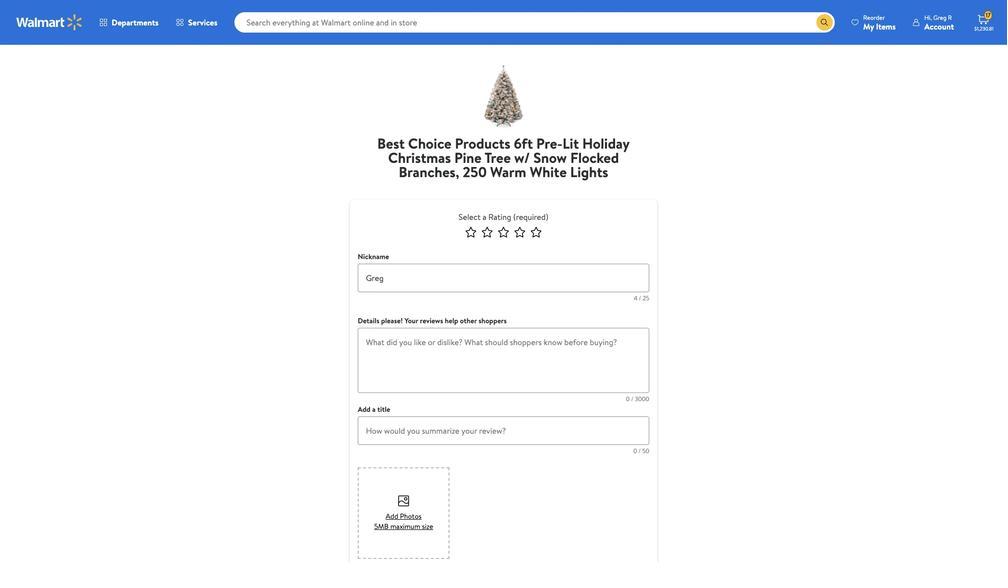 Task type: describe. For each thing, give the bounding box(es) containing it.
4
[[634, 294, 637, 303]]

products
[[455, 134, 510, 153]]

other
[[460, 316, 477, 326]]

maximum
[[390, 522, 420, 532]]

6ft
[[514, 134, 533, 153]]

greg
[[933, 13, 947, 22]]

r
[[948, 13, 952, 22]]

Search search field
[[234, 12, 835, 33]]

0 / 3000
[[626, 395, 649, 404]]

reorder
[[863, 13, 885, 22]]

flocked
[[570, 148, 619, 168]]

best
[[377, 134, 405, 153]]

help
[[445, 316, 458, 326]]

title
[[377, 405, 390, 415]]

your
[[404, 316, 418, 326]]

Walmart Site-Wide search field
[[234, 12, 835, 33]]

add a title
[[358, 405, 390, 415]]

holiday
[[582, 134, 630, 153]]

4 / 25
[[634, 294, 649, 303]]

christmas
[[388, 148, 451, 168]]

0 vertical spatial /
[[639, 294, 641, 303]]

tree
[[485, 148, 511, 168]]

account
[[924, 21, 954, 32]]

snow
[[534, 148, 567, 168]]

Details please! Your reviews help other shoppers text field
[[358, 328, 649, 393]]

add for photos
[[386, 512, 398, 522]]

add for a
[[358, 405, 371, 415]]

walmart image
[[16, 14, 83, 31]]

write a review for best choice products 6ft pre-lit holiday christmas pine tree w/ snow flocked branches, 250 warm white lights element
[[373, 134, 634, 188]]

a for add
[[372, 405, 376, 415]]

50
[[642, 447, 649, 456]]

details please! your reviews help other shoppers
[[358, 316, 507, 326]]

search icon image
[[820, 18, 829, 27]]

departments button
[[91, 10, 167, 35]]

$1,230.81
[[974, 25, 994, 32]]

a for select
[[483, 212, 486, 223]]

Add a title text field
[[358, 417, 649, 445]]



Task type: vqa. For each thing, say whether or not it's contained in the screenshot.
$ inside the $ 32 96 $16.48/ea Fujifilm QuickSnap One Time Use 35mm Camera with Flash, 2 Pack
no



Task type: locate. For each thing, give the bounding box(es) containing it.
best choice products 6ft pre-lit holiday christmas pine tree w/ snow flocked branches, 250 warm white lights
[[377, 134, 630, 182]]

/ for title
[[638, 447, 641, 456]]

hi,
[[924, 13, 932, 22]]

1 vertical spatial /
[[631, 395, 633, 404]]

rating
[[488, 212, 511, 223]]

white
[[530, 162, 567, 182]]

/ left '50'
[[638, 447, 641, 456]]

0 horizontal spatial a
[[372, 405, 376, 415]]

branches,
[[399, 162, 459, 182]]

please!
[[381, 316, 403, 326]]

/ right 4
[[639, 294, 641, 303]]

3000
[[635, 395, 649, 404]]

0 horizontal spatial 0
[[626, 395, 630, 404]]

1 vertical spatial add
[[386, 512, 398, 522]]

lit
[[563, 134, 579, 153]]

250
[[463, 162, 487, 182]]

a left title
[[372, 405, 376, 415]]

add left title
[[358, 405, 371, 415]]

5mb
[[374, 522, 389, 532]]

/ for your
[[631, 395, 633, 404]]

items
[[876, 21, 896, 32]]

w/
[[514, 148, 530, 168]]

a right 'select'
[[483, 212, 486, 223]]

a
[[483, 212, 486, 223], [372, 405, 376, 415]]

0 for details please! your reviews help other shoppers
[[626, 395, 630, 404]]

/ left 3000
[[631, 395, 633, 404]]

reorder my items
[[863, 13, 896, 32]]

hi, greg r account
[[924, 13, 954, 32]]

0 / 50
[[633, 447, 649, 456]]

pre-
[[536, 134, 563, 153]]

shoppers
[[479, 316, 507, 326]]

17
[[986, 11, 991, 19]]

warm
[[490, 162, 526, 182]]

pine
[[454, 148, 482, 168]]

services button
[[167, 10, 226, 35]]

reviews
[[420, 316, 443, 326]]

1 vertical spatial a
[[372, 405, 376, 415]]

select
[[459, 212, 481, 223]]

0 vertical spatial 0
[[626, 395, 630, 404]]

1 vertical spatial 0
[[633, 447, 637, 456]]

photos
[[400, 512, 422, 522]]

services
[[188, 17, 217, 28]]

add photos 5mb maximum size
[[374, 512, 433, 532]]

0 left '50'
[[633, 447, 637, 456]]

2 vertical spatial /
[[638, 447, 641, 456]]

nickname
[[358, 252, 389, 262]]

add
[[358, 405, 371, 415], [386, 512, 398, 522]]

choice
[[408, 134, 451, 153]]

0
[[626, 395, 630, 404], [633, 447, 637, 456]]

1 horizontal spatial add
[[386, 512, 398, 522]]

lights
[[570, 162, 608, 182]]

add inside add photos 5mb maximum size
[[386, 512, 398, 522]]

details
[[358, 316, 379, 326]]

1 horizontal spatial 0
[[633, 447, 637, 456]]

0 for add a title
[[633, 447, 637, 456]]

(required)
[[513, 212, 548, 223]]

departments
[[112, 17, 159, 28]]

0 vertical spatial a
[[483, 212, 486, 223]]

1 horizontal spatial a
[[483, 212, 486, 223]]

my
[[863, 21, 874, 32]]

25
[[643, 294, 649, 303]]

/
[[639, 294, 641, 303], [631, 395, 633, 404], [638, 447, 641, 456]]

0 left 3000
[[626, 395, 630, 404]]

add left photos
[[386, 512, 398, 522]]

select a rating (required)
[[459, 212, 548, 223]]

0 horizontal spatial add
[[358, 405, 371, 415]]

0 vertical spatial add
[[358, 405, 371, 415]]

Nickname text field
[[358, 264, 649, 293]]

size
[[422, 522, 433, 532]]



